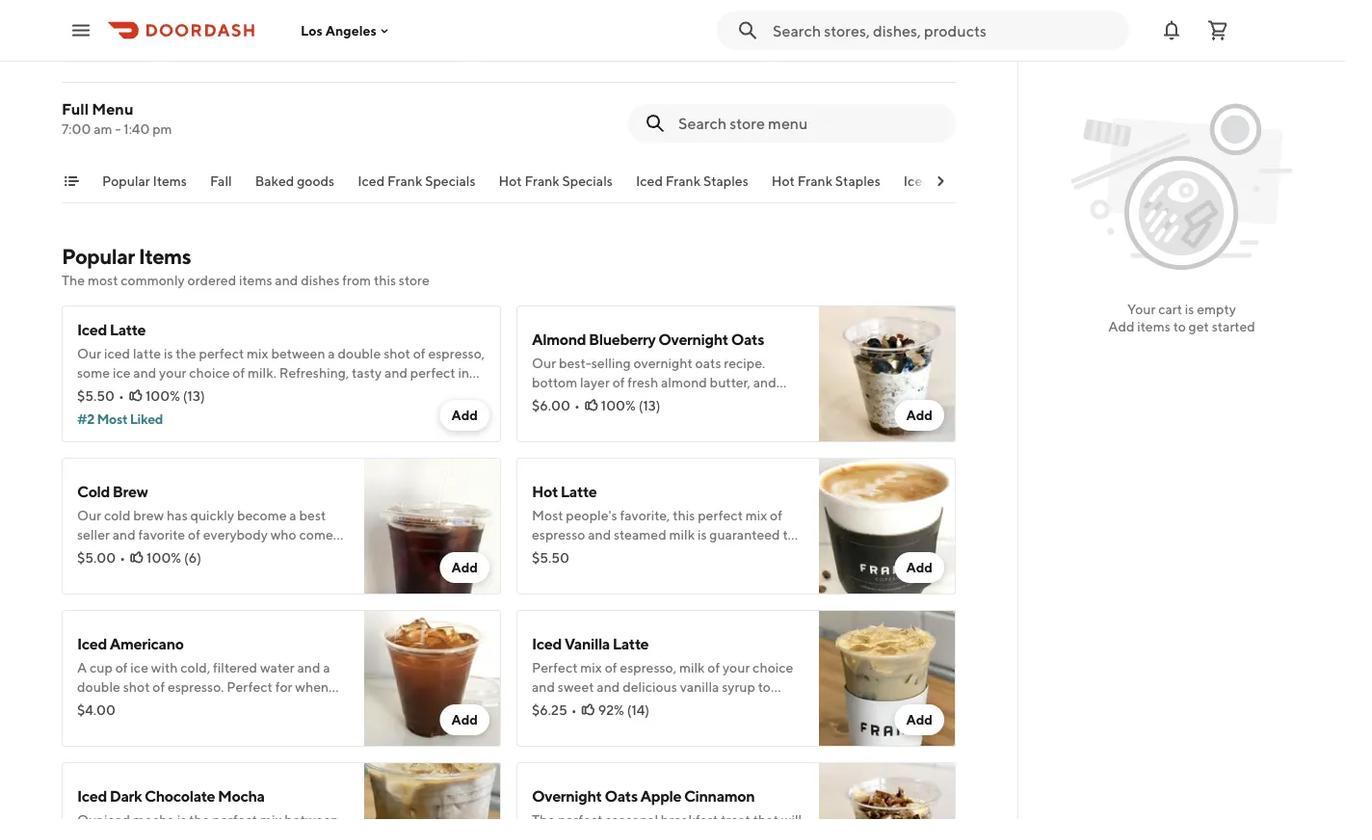 Task type: vqa. For each thing, say whether or not it's contained in the screenshot.


Task type: describe. For each thing, give the bounding box(es) containing it.
hot for hot frank specials
[[499, 173, 522, 189]]

iced for iced hot matcha, chai and teas
[[904, 173, 931, 189]]

specials for hot frank specials
[[563, 173, 613, 189]]

stars
[[109, 17, 133, 31]]

baked
[[255, 173, 294, 189]]

store
[[399, 272, 430, 288]]

angeles
[[326, 22, 377, 38]]

blueberry
[[589, 330, 656, 349]]

iced hot matcha, chai and teas button
[[904, 172, 1097, 202]]

staples for hot frank staples
[[836, 173, 881, 189]]

almond
[[532, 330, 586, 349]]

cold brew image
[[364, 458, 501, 595]]

teas
[[1070, 173, 1097, 189]]

iced dark chocolate mocha
[[77, 787, 265, 806]]

started
[[1213, 319, 1256, 335]]

open menu image
[[69, 19, 93, 42]]

100% for cold brew
[[147, 550, 181, 566]]

iced
[[104, 346, 130, 362]]

1 horizontal spatial oats
[[732, 330, 765, 349]]

$4.00
[[77, 702, 116, 718]]

the
[[176, 346, 196, 362]]

100% for iced latte
[[146, 388, 180, 404]]

los angeles
[[301, 22, 377, 38]]

your
[[159, 365, 187, 381]]

iced for iced vanilla latte
[[532, 635, 562, 653]]

iced hot matcha, chai and teas
[[904, 173, 1097, 189]]

frank for iced frank staples
[[666, 173, 701, 189]]

100% for almond blueberry overnight oats
[[601, 398, 636, 414]]

ice
[[113, 365, 131, 381]]

and inside popular items the most commonly ordered items and dishes from this store
[[275, 272, 298, 288]]

1:40
[[124, 121, 150, 137]]

your cart is empty add items to get started
[[1109, 301, 1256, 335]]

iced vanilla latte
[[532, 635, 649, 653]]

staples for iced frank staples
[[704, 173, 749, 189]]

$5.00 •
[[77, 550, 125, 566]]

dishes
[[301, 272, 340, 288]]

popular for popular items the most commonly ordered items and dishes from this store
[[62, 244, 135, 269]]

iced for iced frank specials
[[358, 173, 385, 189]]

full
[[62, 100, 89, 118]]

hot frank specials button
[[499, 172, 613, 202]]

shot
[[384, 346, 411, 362]]

(6)
[[184, 550, 201, 566]]

refreshing,
[[279, 365, 349, 381]]

iced dark chocolate mocha image
[[364, 763, 501, 821]]

latte for hot
[[561, 483, 597, 501]]

(13) for iced latte
[[183, 388, 205, 404]]

chai
[[1012, 173, 1041, 189]]

#2
[[77, 411, 94, 427]]

2 vertical spatial latte
[[613, 635, 649, 653]]

chocolate
[[145, 787, 215, 806]]

• for cold brew
[[120, 550, 125, 566]]

1 vertical spatial oats
[[605, 787, 638, 806]]

2 vertical spatial of
[[233, 365, 245, 381]]

fall button
[[210, 172, 232, 202]]

• for iced latte
[[119, 388, 124, 404]]

hot latte image
[[820, 458, 956, 595]]

your
[[1128, 301, 1156, 317]]

milk.
[[248, 365, 277, 381]]

cold brew
[[77, 483, 148, 501]]

add for hot latte
[[907, 560, 933, 576]]

100% (13) for iced latte
[[146, 388, 205, 404]]

items inside the your cart is empty add items to get started
[[1138, 319, 1171, 335]]

popular items button
[[102, 172, 187, 202]]

frank for hot frank staples
[[798, 173, 833, 189]]

100% (6)
[[147, 550, 201, 566]]

add for almond blueberry overnight oats
[[907, 407, 933, 423]]

full menu 7:00 am - 1:40 pm
[[62, 100, 172, 137]]

iced for iced dark chocolate mocha
[[77, 787, 107, 806]]

to
[[1174, 319, 1187, 335]]

weather.
[[102, 384, 154, 400]]

$6.25 •
[[532, 702, 577, 718]]

notification bell image
[[1161, 19, 1184, 42]]

items for popular items the most commonly ordered items and dishes from this store
[[139, 244, 191, 269]]

almond blueberry overnight oats image
[[820, 306, 956, 443]]

$6.25
[[532, 702, 568, 718]]

apple
[[641, 787, 682, 806]]

iced for iced frank staples
[[636, 173, 663, 189]]

baked goods
[[255, 173, 335, 189]]

empty
[[1198, 301, 1237, 317]]

liked
[[130, 411, 163, 427]]

5
[[100, 17, 107, 31]]

mocha
[[218, 787, 265, 806]]

and down "latte"
[[133, 365, 157, 381]]

oz.
[[173, 384, 190, 400]]

0 vertical spatial perfect
[[199, 346, 244, 362]]

hot for hot latte
[[532, 483, 558, 501]]

overnight oats apple cinnamon image
[[820, 763, 956, 821]]

los angeles button
[[301, 22, 392, 38]]

$5.50 for $5.50
[[532, 550, 570, 566]]

iced for iced americano
[[77, 635, 107, 653]]

brew
[[113, 483, 148, 501]]

add inside the your cart is empty add items to get started
[[1109, 319, 1135, 335]]

frank for iced frank specials
[[388, 173, 423, 189]]

specials for iced frank specials
[[425, 173, 476, 189]]

hot frank staples button
[[772, 172, 881, 202]]

get
[[1189, 319, 1210, 335]]

Store search: begin typing to search for stores available on DoorDash text field
[[773, 20, 1118, 41]]

hot latte
[[532, 483, 597, 501]]

some
[[77, 365, 110, 381]]

any
[[77, 384, 99, 400]]

double
[[338, 346, 381, 362]]

(14)
[[627, 702, 650, 718]]

iced frank specials
[[358, 173, 476, 189]]

1 horizontal spatial perfect
[[411, 365, 456, 381]]

mix
[[247, 346, 269, 362]]

#2 most liked
[[77, 411, 163, 427]]

iced americano image
[[364, 610, 501, 747]]

$5.50 for $5.50 •
[[77, 388, 115, 404]]



Task type: locate. For each thing, give the bounding box(es) containing it.
commonly
[[121, 272, 185, 288]]

0 vertical spatial oats
[[732, 330, 765, 349]]

items down your
[[1138, 319, 1171, 335]]

most
[[88, 272, 118, 288]]

between
[[271, 346, 325, 362]]

0 vertical spatial is
[[1186, 301, 1195, 317]]

2 frank from the left
[[525, 173, 560, 189]]

0 vertical spatial items
[[153, 173, 187, 189]]

2 horizontal spatial of
[[413, 346, 426, 362]]

am
[[94, 121, 112, 137]]

0 vertical spatial latte
[[110, 321, 146, 339]]

oats
[[732, 330, 765, 349], [605, 787, 638, 806]]

items right ordered
[[239, 272, 272, 288]]

add button for cold brew
[[440, 552, 490, 583]]

add for cold brew
[[452, 560, 478, 576]]

popular inside popular items the most commonly ordered items and dishes from this store
[[62, 244, 135, 269]]

frank inside button
[[666, 173, 701, 189]]

100% (13) for almond blueberry overnight oats
[[601, 398, 661, 414]]

Item Search search field
[[679, 113, 941, 134]]

1 vertical spatial of
[[413, 346, 426, 362]]

a
[[328, 346, 335, 362]]

overnight
[[659, 330, 729, 349], [532, 787, 602, 806]]

iced
[[358, 173, 385, 189], [636, 173, 663, 189], [904, 173, 931, 189], [77, 321, 107, 339], [77, 635, 107, 653], [532, 635, 562, 653], [77, 787, 107, 806]]

latte right "vanilla"
[[613, 635, 649, 653]]

$5.50 down hot latte
[[532, 550, 570, 566]]

1 staples from the left
[[704, 173, 749, 189]]

100% right $6.00 •
[[601, 398, 636, 414]]

tasty
[[352, 365, 382, 381]]

hot down item search search field
[[772, 173, 795, 189]]

1 horizontal spatial staples
[[836, 173, 881, 189]]

1 vertical spatial overnight
[[532, 787, 602, 806]]

iced frank specials button
[[358, 172, 476, 202]]

0 horizontal spatial of
[[88, 17, 98, 31]]

iced left "vanilla"
[[532, 635, 562, 653]]

hot left the matcha,
[[934, 173, 957, 189]]

hot down $6.00
[[532, 483, 558, 501]]

2 specials from the left
[[563, 173, 613, 189]]

los
[[301, 22, 323, 38]]

hot for hot frank staples
[[772, 173, 795, 189]]

0 vertical spatial $5.50
[[77, 388, 115, 404]]

1 vertical spatial latte
[[561, 483, 597, 501]]

latte for iced
[[110, 321, 146, 339]]

0 items, open order cart image
[[1207, 19, 1230, 42]]

hot frank staples
[[772, 173, 881, 189]]

1 vertical spatial items
[[139, 244, 191, 269]]

$6.00
[[532, 398, 571, 414]]

• right $6.25
[[572, 702, 577, 718]]

iced left scroll menu navigation right image
[[904, 173, 931, 189]]

add for iced americano
[[452, 712, 478, 728]]

ordered
[[188, 272, 236, 288]]

100% (13) down the your
[[146, 388, 205, 404]]

americano
[[110, 635, 184, 653]]

perfect
[[199, 346, 244, 362], [411, 365, 456, 381]]

this
[[374, 272, 396, 288]]

iced right hot frank specials
[[636, 173, 663, 189]]

2 staples from the left
[[836, 173, 881, 189]]

1 frank from the left
[[388, 173, 423, 189]]

of
[[88, 17, 98, 31], [413, 346, 426, 362], [233, 365, 245, 381]]

iced up our
[[77, 321, 107, 339]]

0 horizontal spatial overnight
[[532, 787, 602, 806]]

iced frank staples button
[[636, 172, 749, 202]]

$5.00
[[77, 550, 116, 566]]

100% left (6)
[[147, 550, 181, 566]]

of left milk.
[[233, 365, 245, 381]]

0 vertical spatial popular
[[102, 173, 150, 189]]

items inside popular items the most commonly ordered items and dishes from this store
[[139, 244, 191, 269]]

of 5 stars
[[88, 17, 133, 31]]

1 horizontal spatial overnight
[[659, 330, 729, 349]]

items
[[239, 272, 272, 288], [1138, 319, 1171, 335]]

•
[[119, 388, 124, 404], [575, 398, 580, 414], [120, 550, 125, 566], [572, 702, 577, 718]]

0 horizontal spatial (13)
[[183, 388, 205, 404]]

3 frank from the left
[[666, 173, 701, 189]]

• right $6.00
[[575, 398, 580, 414]]

scroll menu navigation right image
[[933, 174, 949, 189]]

is left the
[[164, 346, 173, 362]]

choice
[[189, 365, 230, 381]]

hot inside button
[[934, 173, 957, 189]]

add for iced vanilla latte
[[907, 712, 933, 728]]

cold
[[77, 483, 110, 501]]

items for popular items
[[153, 173, 187, 189]]

and left dishes
[[275, 272, 298, 288]]

is
[[1186, 301, 1195, 317], [164, 346, 173, 362]]

0 horizontal spatial perfect
[[199, 346, 244, 362]]

is right the cart
[[1186, 301, 1195, 317]]

staples inside button
[[836, 173, 881, 189]]

and
[[1044, 173, 1067, 189], [275, 272, 298, 288], [133, 365, 157, 381], [385, 365, 408, 381]]

popular up most
[[62, 244, 135, 269]]

dark
[[110, 787, 142, 806]]

0 vertical spatial overnight
[[659, 330, 729, 349]]

(13) down almond blueberry overnight oats
[[639, 398, 661, 414]]

cinnamon
[[685, 787, 755, 806]]

1 horizontal spatial (13)
[[639, 398, 661, 414]]

items inside popular items the most commonly ordered items and dishes from this store
[[239, 272, 272, 288]]

show menu categories image
[[64, 174, 79, 189]]

from
[[343, 272, 371, 288]]

(13) down the choice
[[183, 388, 205, 404]]

0 horizontal spatial specials
[[425, 173, 476, 189]]

1 horizontal spatial latte
[[561, 483, 597, 501]]

staples
[[704, 173, 749, 189], [836, 173, 881, 189]]

100%
[[146, 388, 180, 404], [601, 398, 636, 414], [147, 550, 181, 566]]

of right shot
[[413, 346, 426, 362]]

popular items
[[102, 173, 187, 189]]

goods
[[297, 173, 335, 189]]

1 horizontal spatial is
[[1186, 301, 1195, 317]]

popular
[[102, 173, 150, 189], [62, 244, 135, 269]]

baked goods button
[[255, 172, 335, 202]]

latte
[[110, 321, 146, 339], [561, 483, 597, 501], [613, 635, 649, 653]]

overnight oats apple cinnamon
[[532, 787, 755, 806]]

• for almond blueberry overnight oats
[[575, 398, 580, 414]]

latte inside iced latte our iced latte is the perfect mix between a double shot of espresso, some ice and your choice of milk. refreshing, tasty and perfect in any weather. 16 oz.
[[110, 321, 146, 339]]

iced inside button
[[358, 173, 385, 189]]

1 vertical spatial is
[[164, 346, 173, 362]]

1 vertical spatial popular
[[62, 244, 135, 269]]

latte down $6.00 •
[[561, 483, 597, 501]]

frank
[[388, 173, 423, 189], [525, 173, 560, 189], [666, 173, 701, 189], [798, 173, 833, 189]]

add button for hot latte
[[895, 552, 945, 583]]

overnight right 'blueberry'
[[659, 330, 729, 349]]

fall
[[210, 173, 232, 189]]

iced right "goods"
[[358, 173, 385, 189]]

frank for hot frank specials
[[525, 173, 560, 189]]

matcha,
[[960, 173, 1010, 189]]

latte up iced
[[110, 321, 146, 339]]

popular items the most commonly ordered items and dishes from this store
[[62, 244, 430, 288]]

• down 'ice'
[[119, 388, 124, 404]]

popular down -
[[102, 173, 150, 189]]

is inside the your cart is empty add items to get started
[[1186, 301, 1195, 317]]

1 specials from the left
[[425, 173, 476, 189]]

1 vertical spatial perfect
[[411, 365, 456, 381]]

1 vertical spatial items
[[1138, 319, 1171, 335]]

almond blueberry overnight oats
[[532, 330, 765, 349]]

add button for almond blueberry overnight oats
[[895, 400, 945, 431]]

100% (13)
[[146, 388, 205, 404], [601, 398, 661, 414]]

92% (14)
[[598, 702, 650, 718]]

iced vanilla latte image
[[820, 610, 956, 747]]

our
[[77, 346, 101, 362]]

$5.50 down some on the top
[[77, 388, 115, 404]]

16
[[157, 384, 170, 400]]

100% (13) down 'blueberry'
[[601, 398, 661, 414]]

1 horizontal spatial of
[[233, 365, 245, 381]]

0 horizontal spatial items
[[239, 272, 272, 288]]

add button for iced vanilla latte
[[895, 705, 945, 736]]

(13) for almond blueberry overnight oats
[[639, 398, 661, 414]]

items inside button
[[153, 173, 187, 189]]

popular inside button
[[102, 173, 150, 189]]

1 horizontal spatial items
[[1138, 319, 1171, 335]]

$5.50 •
[[77, 388, 124, 404]]

• for iced vanilla latte
[[572, 702, 577, 718]]

100% down the your
[[146, 388, 180, 404]]

and left teas
[[1044, 173, 1067, 189]]

0 vertical spatial items
[[239, 272, 272, 288]]

items left fall
[[153, 173, 187, 189]]

overnight down $6.25 •
[[532, 787, 602, 806]]

iced frank staples
[[636, 173, 749, 189]]

(13)
[[183, 388, 205, 404], [639, 398, 661, 414]]

items up commonly
[[139, 244, 191, 269]]

0 horizontal spatial oats
[[605, 787, 638, 806]]

menu
[[92, 100, 134, 118]]

cart
[[1159, 301, 1183, 317]]

• right $5.00
[[120, 550, 125, 566]]

2 horizontal spatial latte
[[613, 635, 649, 653]]

iced for iced latte our iced latte is the perfect mix between a double shot of espresso, some ice and your choice of milk. refreshing, tasty and perfect in any weather. 16 oz.
[[77, 321, 107, 339]]

0 horizontal spatial staples
[[704, 173, 749, 189]]

0 horizontal spatial $5.50
[[77, 388, 115, 404]]

iced latte our iced latte is the perfect mix between a double shot of espresso, some ice and your choice of milk. refreshing, tasty and perfect in any weather. 16 oz.
[[77, 321, 485, 400]]

in
[[458, 365, 470, 381]]

iced left dark
[[77, 787, 107, 806]]

7:00
[[62, 121, 91, 137]]

the
[[62, 272, 85, 288]]

0 vertical spatial of
[[88, 17, 98, 31]]

perfect up the choice
[[199, 346, 244, 362]]

add button for iced americano
[[440, 705, 490, 736]]

-
[[115, 121, 121, 137]]

and down shot
[[385, 365, 408, 381]]

latte
[[133, 346, 161, 362]]

1 horizontal spatial 100% (13)
[[601, 398, 661, 414]]

hot right iced frank specials
[[499, 173, 522, 189]]

is inside iced latte our iced latte is the perfect mix between a double shot of espresso, some ice and your choice of milk. refreshing, tasty and perfect in any weather. 16 oz.
[[164, 346, 173, 362]]

perfect down espresso,
[[411, 365, 456, 381]]

popular for popular items
[[102, 173, 150, 189]]

add
[[1109, 319, 1135, 335], [452, 407, 478, 423], [907, 407, 933, 423], [452, 560, 478, 576], [907, 560, 933, 576], [452, 712, 478, 728], [907, 712, 933, 728]]

of left '5'
[[88, 17, 98, 31]]

iced americano
[[77, 635, 184, 653]]

and inside button
[[1044, 173, 1067, 189]]

4 frank from the left
[[798, 173, 833, 189]]

iced inside iced latte our iced latte is the perfect mix between a double shot of espresso, some ice and your choice of milk. refreshing, tasty and perfect in any weather. 16 oz.
[[77, 321, 107, 339]]

1 vertical spatial $5.50
[[532, 550, 570, 566]]

most
[[97, 411, 127, 427]]

staples inside button
[[704, 173, 749, 189]]

espresso,
[[428, 346, 485, 362]]

1 horizontal spatial specials
[[563, 173, 613, 189]]

vanilla
[[565, 635, 610, 653]]

92%
[[598, 702, 625, 718]]

0 horizontal spatial is
[[164, 346, 173, 362]]

1 horizontal spatial $5.50
[[532, 550, 570, 566]]

iced left americano
[[77, 635, 107, 653]]

0 horizontal spatial latte
[[110, 321, 146, 339]]

0 horizontal spatial 100% (13)
[[146, 388, 205, 404]]

pm
[[152, 121, 172, 137]]



